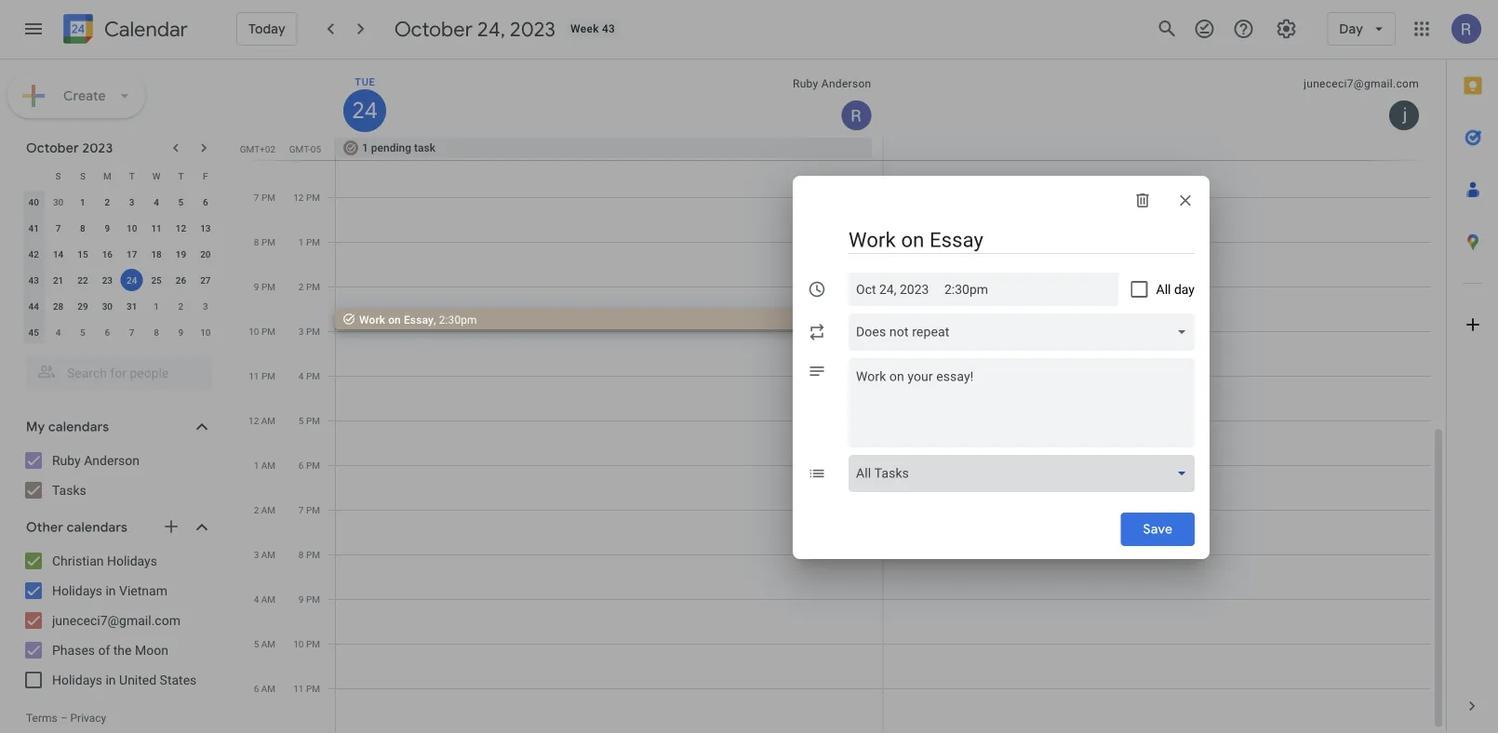 Task type: describe. For each thing, give the bounding box(es) containing it.
1 horizontal spatial 8 pm
[[299, 549, 320, 560]]

holidays for holidays in united states
[[52, 673, 102, 688]]

1 vertical spatial 11 pm
[[293, 683, 320, 694]]

15 element
[[72, 243, 94, 265]]

1 for am
[[254, 460, 259, 471]]

save button
[[1121, 507, 1195, 552]]

calendars for other calendars
[[67, 519, 128, 536]]

23 element
[[96, 269, 119, 291]]

9 left 10 'element'
[[105, 222, 110, 234]]

2 down m
[[105, 196, 110, 208]]

26
[[176, 275, 186, 286]]

20
[[200, 249, 211, 260]]

pm up 6 pm
[[306, 415, 320, 426]]

2 for 2 am
[[254, 504, 259, 516]]

row containing 40
[[21, 189, 218, 215]]

1 pm
[[299, 236, 320, 248]]

november 4 element
[[47, 321, 69, 343]]

my calendars
[[26, 419, 109, 436]]

6 pm
[[299, 460, 320, 471]]

17
[[127, 249, 137, 260]]

15
[[77, 249, 88, 260]]

1 vertical spatial 11
[[249, 370, 259, 382]]

all day
[[1157, 282, 1195, 297]]

holidays for holidays in vietnam
[[52, 583, 102, 599]]

on
[[388, 313, 401, 326]]

29 element
[[72, 295, 94, 317]]

terms link
[[26, 712, 57, 725]]

7 right 2 am
[[299, 504, 304, 516]]

2:30pm
[[439, 313, 477, 326]]

–
[[60, 712, 68, 725]]

pm down 2 pm
[[306, 326, 320, 337]]

9 right november 8 element
[[178, 327, 184, 338]]

16 element
[[96, 243, 119, 265]]

holidays in united states
[[52, 673, 197, 688]]

privacy link
[[70, 712, 106, 725]]

vietnam
[[119, 583, 168, 599]]

0 vertical spatial 8 pm
[[254, 236, 276, 248]]

5 am
[[254, 639, 276, 650]]

27 element
[[194, 269, 217, 291]]

19 element
[[170, 243, 192, 265]]

12 for 12
[[176, 222, 186, 234]]

october 2023 grid
[[18, 163, 218, 345]]

0 vertical spatial 11 pm
[[249, 370, 276, 382]]

43 inside october 2023 grid
[[28, 275, 39, 286]]

14 element
[[47, 243, 69, 265]]

45
[[28, 327, 39, 338]]

05
[[311, 143, 321, 155]]

pm down 6 pm
[[306, 504, 320, 516]]

9 right 4 am
[[299, 594, 304, 605]]

other calendars button
[[4, 513, 231, 543]]

3 for 3 pm
[[299, 326, 304, 337]]

6 am
[[254, 683, 276, 694]]

10 inside 'element'
[[127, 222, 137, 234]]

30 for 30 element
[[102, 301, 113, 312]]

7 down gmt+02
[[254, 192, 259, 203]]

am for 3 am
[[261, 549, 276, 560]]

m
[[103, 170, 111, 182]]

41
[[28, 222, 39, 234]]

christian
[[52, 553, 104, 569]]

pm right 3 am
[[306, 549, 320, 560]]

5 pm
[[299, 415, 320, 426]]

21 element
[[47, 269, 69, 291]]

gmt-
[[289, 143, 311, 155]]

2 horizontal spatial 11
[[293, 683, 304, 694]]

pm left 4 pm
[[262, 370, 276, 382]]

pm up 2 pm
[[306, 236, 320, 248]]

2 am
[[254, 504, 276, 516]]

1 pending task row
[[328, 138, 1446, 160]]

phases
[[52, 643, 95, 658]]

24,
[[478, 16, 505, 42]]

12 for 12 am
[[249, 415, 259, 426]]

am for 5 am
[[261, 639, 276, 650]]

30 element
[[96, 295, 119, 317]]

1 right 31 "element"
[[154, 301, 159, 312]]

9 right 27 element
[[254, 281, 259, 292]]

27
[[200, 275, 211, 286]]

18 element
[[145, 243, 168, 265]]

24
[[127, 275, 137, 286]]

Edit title text field
[[849, 226, 1195, 254]]

1 vertical spatial 7 pm
[[299, 504, 320, 516]]

12 element
[[170, 217, 192, 239]]

10 right november 10 element
[[249, 326, 259, 337]]

23
[[102, 275, 113, 286]]

holidays in vietnam
[[52, 583, 168, 599]]

pm left 2 pm
[[262, 281, 276, 292]]

pm up 3 pm
[[306, 281, 320, 292]]

6 for 6 pm
[[299, 460, 304, 471]]

1 right september 30 element on the top left of the page
[[80, 196, 85, 208]]

25
[[151, 275, 162, 286]]

4 am
[[254, 594, 276, 605]]

1 vertical spatial 2023
[[82, 140, 113, 156]]

10 right november 9 element
[[200, 327, 211, 338]]

1 for pm
[[299, 236, 304, 248]]

1 pending task
[[362, 141, 436, 155]]

3 for november 3 element
[[203, 301, 208, 312]]

22 element
[[72, 269, 94, 291]]

3 am
[[254, 549, 276, 560]]

my
[[26, 419, 45, 436]]

4 for 4 pm
[[299, 370, 304, 382]]

42
[[28, 249, 39, 260]]

november 10 element
[[194, 321, 217, 343]]

states
[[160, 673, 197, 688]]

Start time text field
[[945, 278, 989, 301]]

november 7 element
[[121, 321, 143, 343]]

gmt-05
[[289, 143, 321, 155]]

4 up the 11 element on the left top
[[154, 196, 159, 208]]

row containing 41
[[21, 215, 218, 241]]

united
[[119, 673, 157, 688]]

pm up 1 pm
[[306, 192, 320, 203]]

week
[[571, 22, 599, 35]]

6 for 6 am
[[254, 683, 259, 694]]

other calendars list
[[4, 546, 231, 695]]

,
[[434, 313, 436, 326]]

5 for 5 pm
[[299, 415, 304, 426]]

today
[[249, 20, 285, 37]]

ruby anderson column header
[[336, 60, 884, 138]]

november 6 element
[[96, 321, 119, 343]]

ruby inside my calendars 'list'
[[52, 453, 81, 468]]

phases of the moon
[[52, 643, 168, 658]]

1 am
[[254, 460, 276, 471]]

40
[[28, 196, 39, 208]]

24 cell
[[120, 267, 144, 293]]

31 element
[[121, 295, 143, 317]]

44
[[28, 301, 39, 312]]

12 am
[[249, 415, 276, 426]]



Task type: vqa. For each thing, say whether or not it's contained in the screenshot.
2nd T from the right
yes



Task type: locate. For each thing, give the bounding box(es) containing it.
1 horizontal spatial 30
[[102, 301, 113, 312]]

28 element
[[47, 295, 69, 317]]

12 up 1 am
[[249, 415, 259, 426]]

am down 3 am
[[261, 594, 276, 605]]

1 horizontal spatial anderson
[[822, 77, 872, 90]]

2 inside november 2 element
[[178, 301, 184, 312]]

1 row from the top
[[21, 163, 218, 189]]

2 t from the left
[[178, 170, 184, 182]]

30
[[53, 196, 64, 208], [102, 301, 113, 312]]

privacy
[[70, 712, 106, 725]]

43
[[602, 22, 615, 35], [28, 275, 39, 286]]

am up 4 am
[[261, 549, 276, 560]]

2023 up m
[[82, 140, 113, 156]]

30 right the 29 'element'
[[102, 301, 113, 312]]

0 vertical spatial 10 pm
[[249, 326, 276, 337]]

s
[[55, 170, 61, 182], [80, 170, 86, 182]]

2023
[[510, 16, 556, 42], [82, 140, 113, 156]]

pm left 12 pm
[[262, 192, 276, 203]]

12 up 1 pm
[[293, 192, 304, 203]]

0 horizontal spatial 7 pm
[[254, 192, 276, 203]]

november 5 element
[[72, 321, 94, 343]]

0 horizontal spatial 8 pm
[[254, 236, 276, 248]]

in
[[106, 583, 116, 599], [106, 673, 116, 688]]

0 horizontal spatial 11 pm
[[249, 370, 276, 382]]

1 horizontal spatial october
[[394, 16, 473, 42]]

8 pm right 3 am
[[299, 549, 320, 560]]

terms
[[26, 712, 57, 725]]

3 down 2 pm
[[299, 326, 304, 337]]

am for 6 am
[[261, 683, 276, 694]]

october 2023
[[26, 140, 113, 156]]

november 8 element
[[145, 321, 168, 343]]

row
[[21, 163, 218, 189], [21, 189, 218, 215], [21, 215, 218, 241], [21, 241, 218, 267], [21, 267, 218, 293], [21, 293, 218, 319], [21, 319, 218, 345]]

11 pm up 12 am
[[249, 370, 276, 382]]

junececi7@gmail.com inside other calendars list
[[52, 613, 180, 628]]

9 pm left 2 pm
[[254, 281, 276, 292]]

am
[[261, 415, 276, 426], [261, 460, 276, 471], [261, 504, 276, 516], [261, 549, 276, 560], [261, 594, 276, 605], [261, 639, 276, 650], [261, 683, 276, 694]]

12 for 12 pm
[[293, 192, 304, 203]]

6
[[203, 196, 208, 208], [105, 327, 110, 338], [299, 460, 304, 471], [254, 683, 259, 694]]

0 horizontal spatial ruby anderson
[[52, 453, 140, 468]]

row containing s
[[21, 163, 218, 189]]

26 element
[[170, 269, 192, 291]]

0 vertical spatial 12
[[293, 192, 304, 203]]

holidays down christian
[[52, 583, 102, 599]]

pm left 1 pm
[[262, 236, 276, 248]]

1 vertical spatial anderson
[[84, 453, 140, 468]]

30 for september 30 element on the top left of the page
[[53, 196, 64, 208]]

5 right november 4 element
[[80, 327, 85, 338]]

2 down 1 am
[[254, 504, 259, 516]]

2 s from the left
[[80, 170, 86, 182]]

1 left pending on the top left of page
[[362, 141, 368, 155]]

3
[[129, 196, 135, 208], [203, 301, 208, 312], [299, 326, 304, 337], [254, 549, 259, 560]]

11 right 10 'element'
[[151, 222, 162, 234]]

today button
[[236, 12, 298, 46]]

2 up 3 pm
[[299, 281, 304, 292]]

f
[[203, 170, 208, 182]]

row group
[[21, 189, 218, 345]]

None field
[[849, 314, 1203, 351], [849, 455, 1203, 492], [849, 314, 1203, 351], [849, 455, 1203, 492]]

43 left 21
[[28, 275, 39, 286]]

row containing 42
[[21, 241, 218, 267]]

1 horizontal spatial t
[[178, 170, 184, 182]]

18
[[151, 249, 162, 260]]

1 horizontal spatial 7 pm
[[299, 504, 320, 516]]

t right w
[[178, 170, 184, 182]]

6 down f
[[203, 196, 208, 208]]

calendar element
[[60, 10, 188, 51]]

11 pm
[[249, 370, 276, 382], [293, 683, 320, 694]]

in for vietnam
[[106, 583, 116, 599]]

8 left november 9 element
[[154, 327, 159, 338]]

7 row from the top
[[21, 319, 218, 345]]

calendars up christian holidays
[[67, 519, 128, 536]]

5 row from the top
[[21, 267, 218, 293]]

0 vertical spatial 7 pm
[[254, 192, 276, 203]]

s up september 30 element on the top left of the page
[[55, 170, 61, 182]]

am for 4 am
[[261, 594, 276, 605]]

1 horizontal spatial 2023
[[510, 16, 556, 42]]

31
[[127, 301, 137, 312]]

8 pm left 1 pm
[[254, 236, 276, 248]]

10 pm
[[249, 326, 276, 337], [293, 639, 320, 650]]

moon
[[135, 643, 168, 658]]

october 24, 2023
[[394, 16, 556, 42]]

4 left november 5 element
[[56, 327, 61, 338]]

9 pm
[[254, 281, 276, 292], [299, 594, 320, 605]]

43 right 'week'
[[602, 22, 615, 35]]

0 horizontal spatial october
[[26, 140, 79, 156]]

8
[[80, 222, 85, 234], [254, 236, 259, 248], [154, 327, 159, 338], [299, 549, 304, 560]]

11 right "6 am"
[[293, 683, 304, 694]]

8 pm
[[254, 236, 276, 248], [299, 549, 320, 560]]

4 am from the top
[[261, 549, 276, 560]]

2 am from the top
[[261, 460, 276, 471]]

pm up '5 pm' on the bottom left
[[306, 370, 320, 382]]

1 vertical spatial ruby anderson
[[52, 453, 140, 468]]

am for 1 am
[[261, 460, 276, 471]]

1 horizontal spatial 9 pm
[[299, 594, 320, 605]]

1 horizontal spatial s
[[80, 170, 86, 182]]

pm right "6 am"
[[306, 683, 320, 694]]

1 vertical spatial 12
[[176, 222, 186, 234]]

22
[[77, 275, 88, 286]]

24, today element
[[121, 269, 143, 291]]

21
[[53, 275, 64, 286]]

20 element
[[194, 243, 217, 265]]

2
[[105, 196, 110, 208], [299, 281, 304, 292], [178, 301, 184, 312], [254, 504, 259, 516]]

7 right november 6 element
[[129, 327, 135, 338]]

1 vertical spatial junececi7@gmail.com
[[52, 613, 180, 628]]

1 for pending
[[362, 141, 368, 155]]

row containing 44
[[21, 293, 218, 319]]

13 element
[[194, 217, 217, 239]]

1 vertical spatial october
[[26, 140, 79, 156]]

0 vertical spatial 2023
[[510, 16, 556, 42]]

5 for 5 am
[[254, 639, 259, 650]]

0 horizontal spatial 9 pm
[[254, 281, 276, 292]]

0 vertical spatial calendars
[[48, 419, 109, 436]]

2 vertical spatial 11
[[293, 683, 304, 694]]

6 for november 6 element
[[105, 327, 110, 338]]

pm right 4 am
[[306, 594, 320, 605]]

work
[[359, 313, 385, 326]]

calendars for my calendars
[[48, 419, 109, 436]]

0 horizontal spatial 10 pm
[[249, 326, 276, 337]]

0 vertical spatial ruby anderson
[[793, 77, 872, 90]]

2 for november 2 element
[[178, 301, 184, 312]]

holidays down phases
[[52, 673, 102, 688]]

in left united
[[106, 673, 116, 688]]

11 pm right "6 am"
[[293, 683, 320, 694]]

all
[[1157, 282, 1171, 297]]

other
[[26, 519, 63, 536]]

1 horizontal spatial ruby
[[793, 77, 819, 90]]

0 horizontal spatial 30
[[53, 196, 64, 208]]

calendars inside dropdown button
[[48, 419, 109, 436]]

grid containing ruby anderson
[[238, 60, 1446, 733]]

0 horizontal spatial 43
[[28, 275, 39, 286]]

calendar heading
[[101, 16, 188, 42]]

row containing 43
[[21, 267, 218, 293]]

1 in from the top
[[106, 583, 116, 599]]

3 right november 2 element
[[203, 301, 208, 312]]

1 vertical spatial 43
[[28, 275, 39, 286]]

7 right 41
[[56, 222, 61, 234]]

christian holidays
[[52, 553, 157, 569]]

1 down 12 am
[[254, 460, 259, 471]]

tab list
[[1447, 60, 1499, 680]]

0 horizontal spatial t
[[129, 170, 135, 182]]

0 vertical spatial 11
[[151, 222, 162, 234]]

my calendars button
[[4, 412, 231, 442]]

1 horizontal spatial 11 pm
[[293, 683, 320, 694]]

2 for 2 pm
[[299, 281, 304, 292]]

calendars inside "dropdown button"
[[67, 519, 128, 536]]

12 inside row
[[176, 222, 186, 234]]

4 down 3 am
[[254, 594, 259, 605]]

2 horizontal spatial 12
[[293, 192, 304, 203]]

1 vertical spatial ruby
[[52, 453, 81, 468]]

10 pm left 3 pm
[[249, 326, 276, 337]]

0 horizontal spatial anderson
[[84, 453, 140, 468]]

7 am from the top
[[261, 683, 276, 694]]

12 right the 11 element on the left top
[[176, 222, 186, 234]]

2 in from the top
[[106, 673, 116, 688]]

1 t from the left
[[129, 170, 135, 182]]

essay
[[404, 313, 434, 326]]

1 vertical spatial 10 pm
[[293, 639, 320, 650]]

am down 1 am
[[261, 504, 276, 516]]

the
[[113, 643, 132, 658]]

november 2 element
[[170, 295, 192, 317]]

1 down 12 pm
[[299, 236, 304, 248]]

0 vertical spatial junececi7@gmail.com
[[1304, 77, 1419, 90]]

pending
[[371, 141, 411, 155]]

14
[[53, 249, 64, 260]]

4 pm
[[299, 370, 320, 382]]

1 s from the left
[[55, 170, 61, 182]]

2 row from the top
[[21, 189, 218, 215]]

anderson inside column header
[[822, 77, 872, 90]]

ruby anderson up 1 pending task "row"
[[793, 77, 872, 90]]

anderson down my calendars dropdown button
[[84, 453, 140, 468]]

5 for november 5 element
[[80, 327, 85, 338]]

in for united
[[106, 673, 116, 688]]

ruby anderson down my calendars dropdown button
[[52, 453, 140, 468]]

1 vertical spatial calendars
[[67, 519, 128, 536]]

3 am from the top
[[261, 504, 276, 516]]

0 vertical spatial anderson
[[822, 77, 872, 90]]

pm down '5 pm' on the bottom left
[[306, 460, 320, 471]]

1 horizontal spatial 10 pm
[[293, 639, 320, 650]]

10
[[127, 222, 137, 234], [249, 326, 259, 337], [200, 327, 211, 338], [293, 639, 304, 650]]

october for october 2023
[[26, 140, 79, 156]]

am left '5 pm' on the bottom left
[[261, 415, 276, 426]]

10 element
[[121, 217, 143, 239]]

2 left november 3 element
[[178, 301, 184, 312]]

holidays up vietnam
[[107, 553, 157, 569]]

0 horizontal spatial s
[[55, 170, 61, 182]]

11 up 12 am
[[249, 370, 259, 382]]

row containing 45
[[21, 319, 218, 345]]

task
[[414, 141, 436, 155]]

tasks
[[52, 483, 86, 498]]

10 right 5 am
[[293, 639, 304, 650]]

october up september 30 element on the top left of the page
[[26, 140, 79, 156]]

1 vertical spatial in
[[106, 673, 116, 688]]

30 right 40
[[53, 196, 64, 208]]

6 row from the top
[[21, 293, 218, 319]]

17 element
[[121, 243, 143, 265]]

6 right 1 am
[[299, 460, 304, 471]]

11 element
[[145, 217, 168, 239]]

november 3 element
[[194, 295, 217, 317]]

0 vertical spatial holidays
[[107, 553, 157, 569]]

30 inside september 30 element
[[53, 196, 64, 208]]

grid
[[238, 60, 1446, 733]]

october for october 24, 2023
[[394, 16, 473, 42]]

pm left 3 pm
[[262, 326, 276, 337]]

29
[[77, 301, 88, 312]]

ruby anderson inside my calendars 'list'
[[52, 453, 140, 468]]

in down christian holidays
[[106, 583, 116, 599]]

4 up '5 pm' on the bottom left
[[299, 370, 304, 382]]

t left w
[[129, 170, 135, 182]]

1 horizontal spatial 43
[[602, 22, 615, 35]]

w
[[152, 170, 161, 182]]

anderson up 1 pending task "row"
[[822, 77, 872, 90]]

calendars
[[48, 419, 109, 436], [67, 519, 128, 536]]

pm right 5 am
[[306, 639, 320, 650]]

gmt+02
[[240, 143, 276, 155]]

0 vertical spatial in
[[106, 583, 116, 599]]

3 row from the top
[[21, 215, 218, 241]]

am left 6 pm
[[261, 460, 276, 471]]

13
[[200, 222, 211, 234]]

3 for 3 am
[[254, 549, 259, 560]]

2023 right 24,
[[510, 16, 556, 42]]

1 horizontal spatial 12
[[249, 415, 259, 426]]

6 down 5 am
[[254, 683, 259, 694]]

ruby anderson
[[793, 77, 872, 90], [52, 453, 140, 468]]

9 pm right 4 am
[[299, 594, 320, 605]]

0 horizontal spatial 2023
[[82, 140, 113, 156]]

5 up 12 element
[[178, 196, 184, 208]]

3 up 10 'element'
[[129, 196, 135, 208]]

Start date text field
[[856, 278, 930, 301]]

november 1 element
[[145, 295, 168, 317]]

1 vertical spatial 30
[[102, 301, 113, 312]]

8 right 3 am
[[299, 549, 304, 560]]

my calendars list
[[4, 446, 231, 505]]

am down 4 am
[[261, 639, 276, 650]]

4 row from the top
[[21, 241, 218, 267]]

1 horizontal spatial junececi7@gmail.com
[[1304, 77, 1419, 90]]

calendar
[[104, 16, 188, 42]]

october
[[394, 16, 473, 42], [26, 140, 79, 156]]

main drawer image
[[22, 18, 45, 40]]

4
[[154, 196, 159, 208], [56, 327, 61, 338], [299, 370, 304, 382], [254, 594, 259, 605]]

None search field
[[0, 349, 231, 390]]

28
[[53, 301, 64, 312]]

1
[[362, 141, 368, 155], [80, 196, 85, 208], [299, 236, 304, 248], [154, 301, 159, 312], [254, 460, 259, 471]]

anderson
[[822, 77, 872, 90], [84, 453, 140, 468]]

terms – privacy
[[26, 712, 106, 725]]

0 vertical spatial 30
[[53, 196, 64, 208]]

7 pm
[[254, 192, 276, 203], [299, 504, 320, 516]]

october left 24,
[[394, 16, 473, 42]]

week 43
[[571, 22, 615, 35]]

0 horizontal spatial 12
[[176, 222, 186, 234]]

Work on your essay! text field
[[849, 366, 1195, 433]]

7
[[254, 192, 259, 203], [56, 222, 61, 234], [129, 327, 135, 338], [299, 504, 304, 516]]

6 left 'november 7' element
[[105, 327, 110, 338]]

0 vertical spatial ruby
[[793, 77, 819, 90]]

25 element
[[145, 269, 168, 291]]

10 left the 11 element on the left top
[[127, 222, 137, 234]]

save
[[1143, 521, 1173, 538]]

16
[[102, 249, 113, 260]]

0 vertical spatial 9 pm
[[254, 281, 276, 292]]

11 inside the 11 element
[[151, 222, 162, 234]]

1 am from the top
[[261, 415, 276, 426]]

am for 12 am
[[261, 415, 276, 426]]

other calendars
[[26, 519, 128, 536]]

19
[[176, 249, 186, 260]]

5 am from the top
[[261, 594, 276, 605]]

of
[[98, 643, 110, 658]]

work on essay , 2:30pm
[[359, 313, 477, 326]]

row group containing 40
[[21, 189, 218, 345]]

november 9 element
[[170, 321, 192, 343]]

3 pm
[[299, 326, 320, 337]]

7 pm down 6 pm
[[299, 504, 320, 516]]

am for 2 am
[[261, 504, 276, 516]]

0 vertical spatial october
[[394, 16, 473, 42]]

ruby anderson inside column header
[[793, 77, 872, 90]]

ruby
[[793, 77, 819, 90], [52, 453, 81, 468]]

2 pm
[[299, 281, 320, 292]]

2 vertical spatial 12
[[249, 415, 259, 426]]

row group inside october 2023 grid
[[21, 189, 218, 345]]

0 vertical spatial 43
[[602, 22, 615, 35]]

1 vertical spatial 9 pm
[[299, 594, 320, 605]]

1 pending task button
[[336, 138, 872, 158]]

1 horizontal spatial ruby anderson
[[793, 77, 872, 90]]

september 30 element
[[47, 191, 69, 213]]

12 pm
[[293, 192, 320, 203]]

anderson inside my calendars 'list'
[[84, 453, 140, 468]]

1 vertical spatial 8 pm
[[299, 549, 320, 560]]

30 inside 30 element
[[102, 301, 113, 312]]

7 pm left 12 pm
[[254, 192, 276, 203]]

5 right 12 am
[[299, 415, 304, 426]]

calendars right my
[[48, 419, 109, 436]]

4 for november 4 element
[[56, 327, 61, 338]]

1 inside button
[[362, 141, 368, 155]]

ruby inside ruby anderson column header
[[793, 77, 819, 90]]

8 up 15 "element"
[[80, 222, 85, 234]]

day
[[1175, 282, 1195, 297]]

1 horizontal spatial 11
[[249, 370, 259, 382]]

am down 5 am
[[261, 683, 276, 694]]

2 vertical spatial holidays
[[52, 673, 102, 688]]

4 for 4 am
[[254, 594, 259, 605]]

5
[[178, 196, 184, 208], [80, 327, 85, 338], [299, 415, 304, 426], [254, 639, 259, 650]]

11
[[151, 222, 162, 234], [249, 370, 259, 382], [293, 683, 304, 694]]

1 vertical spatial holidays
[[52, 583, 102, 599]]

8 right 20 element
[[254, 236, 259, 248]]

0 horizontal spatial 11
[[151, 222, 162, 234]]

6 am from the top
[[261, 639, 276, 650]]

5 down 4 am
[[254, 639, 259, 650]]

0 horizontal spatial ruby
[[52, 453, 81, 468]]

10 pm right 5 am
[[293, 639, 320, 650]]

0 horizontal spatial junececi7@gmail.com
[[52, 613, 180, 628]]



